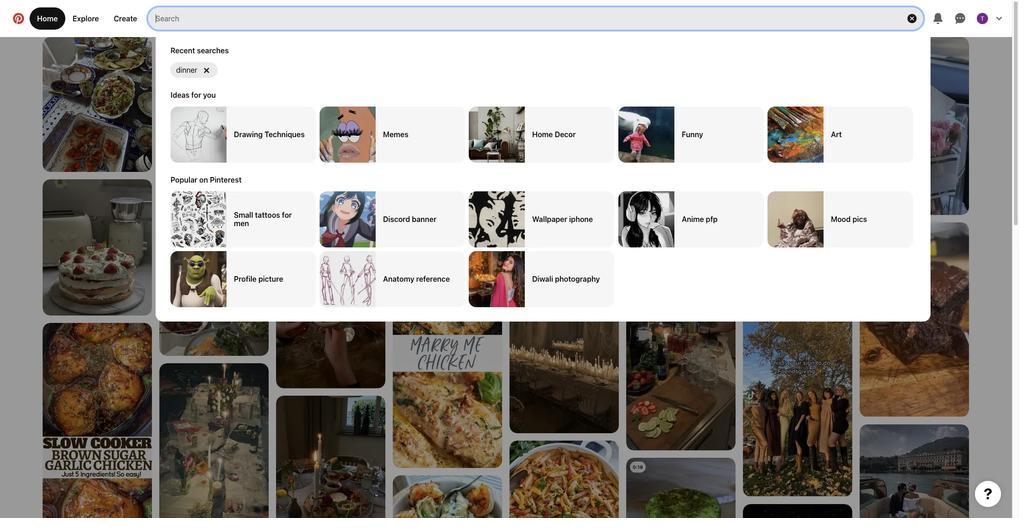 Task type: locate. For each thing, give the bounding box(es) containing it.
ideas
[[171, 91, 190, 99]]

recent
[[171, 46, 195, 55]]

this contains an image of: best homemade brownies recipe image
[[860, 222, 970, 417]]

create
[[114, 14, 137, 23]]

1 horizontal spatial for
[[282, 211, 292, 219]]

for
[[191, 91, 201, 99], [282, 211, 292, 219]]

Search text field
[[156, 7, 896, 30]]

small
[[234, 211, 253, 219]]

0 vertical spatial for
[[191, 91, 201, 99]]

0 vertical spatial home
[[37, 14, 58, 23]]

on
[[199, 176, 208, 184]]

recent searches
[[171, 46, 229, 55]]

mood
[[831, 215, 851, 224]]

home
[[37, 14, 58, 23], [533, 130, 553, 139]]

diwali
[[533, 275, 554, 283]]

1 vertical spatial for
[[282, 211, 292, 219]]

0 horizontal spatial for
[[191, 91, 201, 99]]

dinner
[[176, 66, 197, 74]]

home inside home link
[[37, 14, 58, 23]]

home decor
[[533, 130, 576, 139]]

1 vertical spatial home
[[533, 130, 553, 139]]

home inside home decor link
[[533, 130, 553, 139]]

home left the explore link
[[37, 14, 58, 23]]

this contains: buffalo chicken pasta with extra creamy sauce and topped with parsley image
[[627, 37, 736, 239]]

anime pfp
[[682, 215, 718, 224]]

this contains an image of: kukotu image
[[43, 179, 152, 316]]

drawing
[[234, 130, 263, 139]]

this contains an image of: image
[[43, 37, 152, 172], [276, 37, 386, 235], [393, 37, 502, 231], [860, 37, 970, 215], [627, 247, 736, 451], [159, 363, 269, 518], [276, 396, 386, 518], [860, 425, 970, 518]]

this contains an image of: wherever you go keep god in your life. image
[[743, 188, 853, 295]]

ideas for you
[[171, 91, 216, 99]]

popular on pinterest
[[171, 176, 242, 184]]

for right tattoos in the left top of the page
[[282, 211, 292, 219]]

you
[[203, 91, 216, 99]]

mood pics
[[831, 215, 867, 224]]

discord banner
[[383, 215, 437, 224]]

photography
[[556, 275, 601, 283]]

pfp
[[706, 215, 718, 224]]

explore
[[73, 14, 99, 23]]

this contains: healthy burgers, veggie delights, keto recipes, broccoli burger image
[[627, 458, 736, 518]]

picture
[[259, 275, 283, 283]]

profile picture
[[234, 275, 283, 283]]

this contains an image of: creamed spinach tortellini image
[[393, 476, 502, 518]]

anatomy reference link
[[320, 251, 466, 307]]

this contains an image of: @malli.botanicals image
[[510, 239, 619, 433]]

discord
[[383, 215, 410, 224]]

anatomy reference
[[383, 275, 450, 283]]

this contains an image of: one pot cajun chicken pasta - cooking classy image
[[510, 441, 619, 518]]

this contains an image of: friendsgiving image
[[743, 302, 853, 496]]

list
[[0, 37, 1013, 518]]

memes
[[383, 130, 409, 139]]

small tattoos for men link
[[171, 191, 316, 247]]

art link
[[768, 107, 914, 163]]

0 horizontal spatial home
[[37, 14, 58, 23]]

this contains an image of: ashleesearle image
[[743, 37, 853, 181]]

reference
[[417, 275, 450, 283]]

home left decor
[[533, 130, 553, 139]]

art
[[831, 130, 842, 139]]

for left you
[[191, 91, 201, 99]]

home decor link
[[469, 107, 615, 163]]

1 horizontal spatial home
[[533, 130, 553, 139]]

profile picture link
[[171, 251, 316, 307]]



Task type: vqa. For each thing, say whether or not it's contained in the screenshot.
message
no



Task type: describe. For each thing, give the bounding box(es) containing it.
techniques
[[265, 130, 305, 139]]

this contains an image of: valerie quant spread image
[[159, 248, 269, 356]]

this contains an image of: 💐🌷🌻 image
[[743, 504, 853, 518]]

this contains an image of: marry me chicken image
[[393, 239, 502, 468]]

drawing techniques link
[[171, 107, 316, 163]]

home for home
[[37, 14, 58, 23]]

popular
[[171, 176, 198, 184]]

diwali photography
[[533, 275, 601, 283]]

funny link
[[619, 107, 764, 163]]

mood pics link
[[768, 191, 914, 247]]

pinterest
[[210, 176, 242, 184]]

men
[[234, 219, 249, 228]]

drawing techniques
[[234, 130, 305, 139]]

wallpaper
[[533, 215, 568, 224]]

wallpaper iphone
[[533, 215, 594, 224]]

pics
[[853, 215, 867, 224]]

create link
[[106, 7, 145, 30]]

anime
[[682, 215, 704, 224]]

searches
[[197, 46, 229, 55]]

home for home decor
[[533, 130, 553, 139]]

small tattoos for men
[[234, 211, 292, 228]]

memes link
[[320, 107, 466, 163]]

profile
[[234, 275, 257, 283]]

tyler black image
[[978, 13, 989, 24]]

this contains an image of: girls night image
[[276, 243, 386, 388]]

for inside small tattoos for men
[[282, 211, 292, 219]]

iphone
[[570, 215, 594, 224]]

tattoos
[[255, 211, 280, 219]]

this contains an image of: 8 easy rice recipes image
[[159, 37, 269, 241]]

discord banner link
[[320, 191, 466, 247]]

diwali photography link
[[469, 251, 615, 307]]

this contains an image of: slow cooker brown sugar garlic chicken - dinner, then dessert image
[[43, 323, 152, 518]]

banner
[[412, 215, 437, 224]]

home link
[[30, 7, 65, 30]]

decor
[[555, 130, 576, 139]]

dinner link
[[171, 62, 218, 78]]

anatomy
[[383, 275, 415, 283]]

explore link
[[65, 7, 106, 30]]

funny
[[682, 130, 703, 139]]

wallpaper iphone link
[[469, 191, 615, 247]]

anime pfp link
[[619, 191, 764, 247]]



